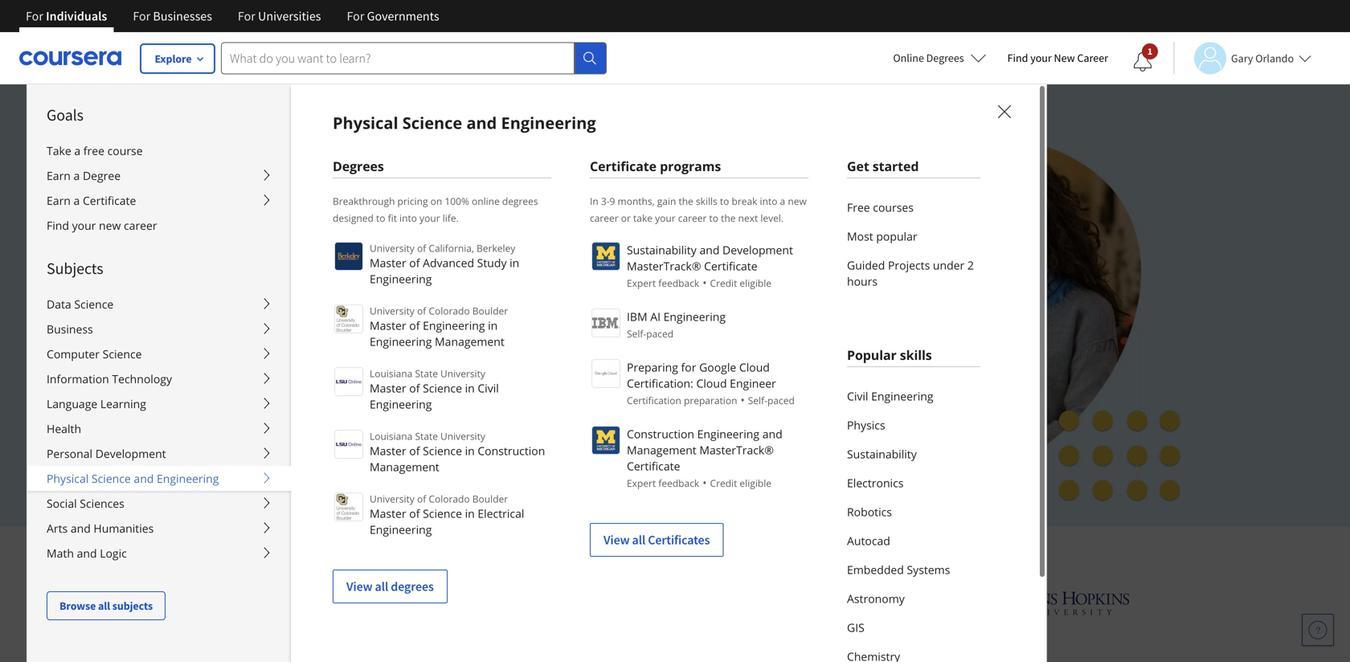 Task type: locate. For each thing, give the bounding box(es) containing it.
take
[[47, 143, 71, 158]]

self-
[[627, 327, 647, 340], [748, 394, 768, 407]]

master inside university of colorado boulder master of engineering in engineering management
[[370, 318, 406, 333]]

1 vertical spatial physical science and engineering
[[47, 471, 219, 486]]

1 louisiana state university logo image from the top
[[334, 367, 363, 396]]

0 vertical spatial list
[[847, 193, 981, 296]]

sustainability for sustainability
[[847, 447, 917, 462]]

ibm
[[627, 309, 648, 324]]

autocad
[[847, 533, 891, 549]]

1 earn from the top
[[47, 168, 71, 183]]

your down gain
[[655, 211, 676, 225]]

2 university of colorado boulder logo image from the top
[[334, 493, 363, 522]]

into right fit
[[400, 211, 417, 225]]

0 vertical spatial sustainability
[[627, 242, 697, 258]]

3 partnername logo image from the top
[[592, 359, 621, 388]]

day left money-
[[327, 435, 347, 450]]

0 vertical spatial with
[[282, 435, 308, 450]]

university down university of colorado boulder master of engineering in engineering management
[[441, 367, 485, 380]]

for
[[26, 8, 43, 24], [133, 8, 151, 24], [238, 8, 256, 24], [347, 8, 365, 24]]

earn inside popup button
[[47, 193, 71, 208]]

1 horizontal spatial development
[[723, 242, 793, 258]]

1 vertical spatial louisiana
[[370, 430, 413, 443]]

free up most
[[847, 200, 870, 215]]

0 vertical spatial boulder
[[473, 304, 508, 318]]

1 vertical spatial development
[[95, 446, 166, 461]]

physics
[[847, 418, 886, 433]]

1 vertical spatial self-
[[748, 394, 768, 407]]

0 vertical spatial university of colorado boulder logo image
[[334, 305, 363, 334]]

1 horizontal spatial all
[[375, 579, 388, 595]]

for for governments
[[347, 8, 365, 24]]

master for master of engineering in engineering management
[[370, 318, 406, 333]]

social
[[47, 496, 77, 511]]

2 list from the top
[[847, 382, 981, 662]]

1 louisiana from the top
[[370, 367, 413, 380]]

and inside construction engineering and management mastertrack® certificate expert feedback • credit eligible
[[763, 426, 783, 442]]

gary orlando button
[[1174, 42, 1312, 74]]

boulder down study
[[473, 304, 508, 318]]

eligible up leading universities and companies with coursera plus
[[740, 477, 772, 490]]

1 state from the top
[[415, 367, 438, 380]]

1 vertical spatial physical
[[47, 471, 89, 486]]

and left logic
[[77, 546, 97, 561]]

3 master from the top
[[370, 381, 406, 396]]

1 vertical spatial earn
[[47, 193, 71, 208]]

social sciences button
[[27, 491, 291, 516]]

your inside breakthrough pricing on 100% online degrees designed to fit into your life.
[[420, 211, 440, 225]]

0 vertical spatial paced
[[647, 327, 674, 340]]

1 horizontal spatial on
[[660, 226, 681, 250]]

your left life. at the top left of page
[[420, 211, 440, 225]]

louisiana state university logo image right 14-
[[334, 430, 363, 459]]

1 vertical spatial list
[[847, 382, 981, 662]]

duke university image
[[398, 588, 472, 614]]

in inside university of california, berkeley master of advanced study in engineering
[[510, 255, 520, 271]]

and up subscription
[[284, 254, 316, 278]]

engineering inside louisiana state university master of science in civil engineering
[[370, 397, 432, 412]]

4 master from the top
[[370, 443, 406, 459]]

0 vertical spatial mastertrack®
[[627, 258, 701, 274]]

systems
[[907, 562, 951, 578]]

management up louisiana state university master of science in civil engineering in the bottom left of the page
[[435, 334, 505, 349]]

1 vertical spatial management
[[627, 443, 697, 458]]

skills left break
[[696, 195, 718, 208]]

1 vertical spatial mastertrack®
[[700, 443, 774, 458]]

0 vertical spatial self-
[[627, 327, 647, 340]]

earn inside popup button
[[47, 168, 71, 183]]

0 vertical spatial new
[[788, 195, 807, 208]]

0 vertical spatial construction
[[627, 426, 695, 442]]

to left the next at top right
[[709, 211, 719, 225]]

your down earn a certificate
[[72, 218, 96, 233]]

career down earn a certificate popup button
[[124, 218, 157, 233]]

get started
[[847, 158, 919, 175]]

2 eligible from the top
[[740, 477, 772, 490]]

university of colorado boulder logo image up the "learn"
[[334, 493, 363, 522]]

master inside university of colorado boulder master of science in electrical engineering
[[370, 506, 406, 521]]

credit up ibm ai engineering self-paced
[[710, 277, 737, 290]]

access
[[294, 226, 348, 250]]

0 vertical spatial into
[[760, 195, 778, 208]]

paced down "engineer"
[[768, 394, 795, 407]]

management inside construction engineering and management mastertrack® certificate expert feedback • credit eligible
[[627, 443, 697, 458]]

for left businesses
[[133, 8, 151, 24]]

3-
[[601, 195, 610, 208]]

view inside list
[[604, 532, 630, 548]]

view left certificates
[[604, 532, 630, 548]]

1 vertical spatial •
[[741, 392, 745, 408]]

0 vertical spatial louisiana state university logo image
[[334, 367, 363, 396]]

view inside "list"
[[346, 579, 373, 595]]

on left 100%
[[431, 195, 442, 208]]

physical science and engineering down personal development 'popup button' at the bottom of the page
[[47, 471, 219, 486]]

1 boulder from the top
[[473, 304, 508, 318]]

1 horizontal spatial free
[[847, 200, 870, 215]]

all left certificates
[[632, 532, 646, 548]]

a for degree
[[74, 168, 80, 183]]

computer science
[[47, 346, 142, 362]]

2 expert from the top
[[627, 477, 656, 490]]

ready
[[352, 254, 399, 278]]

1 vertical spatial louisiana state university logo image
[[334, 430, 363, 459]]

14-
[[311, 435, 327, 450]]

expert up "view all certificates"
[[627, 477, 656, 490]]

5 master from the top
[[370, 506, 406, 521]]

partnername logo image for preparing
[[592, 359, 621, 388]]

career inside explore menu element
[[124, 218, 157, 233]]

louisiana
[[370, 367, 413, 380], [370, 430, 413, 443]]

certificates
[[648, 532, 710, 548]]

on
[[431, 195, 442, 208], [660, 226, 681, 250]]

university of colorado boulder master of science in electrical engineering
[[370, 492, 524, 537]]

/month, cancel anytime
[[228, 360, 362, 376]]

0 horizontal spatial paced
[[647, 327, 674, 340]]

skills inside in 3-9 months, gain the skills to break into a new career or take your career to the next level.
[[696, 195, 718, 208]]

a
[[74, 143, 81, 158], [74, 168, 80, 183], [74, 193, 80, 208], [780, 195, 786, 208]]

2 louisiana from the top
[[370, 430, 413, 443]]

1 eligible from the top
[[740, 277, 772, 290]]

health button
[[27, 416, 291, 441]]

all inside button
[[98, 599, 110, 613]]

credit up leading universities and companies with coursera plus
[[710, 477, 737, 490]]

0 vertical spatial feedback
[[659, 277, 700, 290]]

on down gain
[[660, 226, 681, 250]]

science up from
[[423, 506, 462, 521]]

0 horizontal spatial on
[[431, 195, 442, 208]]

university down louisiana state university master of science in civil engineering in the bottom left of the page
[[441, 430, 485, 443]]

degrees inside the online degrees dropdown button
[[927, 51, 964, 65]]

1 vertical spatial free
[[299, 397, 324, 413]]

study
[[477, 255, 507, 271]]

explore button
[[141, 44, 215, 73]]

earn a degree button
[[27, 163, 291, 188]]

and inside popup button
[[77, 546, 97, 561]]

1 horizontal spatial new
[[788, 195, 807, 208]]

career down 3-
[[590, 211, 619, 225]]

unlimited access to 7,000+ world-class courses, hands-on projects, and job-ready certificate programs—all included in your subscription
[[209, 226, 701, 306]]

0 horizontal spatial self-
[[627, 327, 647, 340]]

1
[[1148, 45, 1153, 57]]

university down fit
[[370, 242, 415, 255]]

close image
[[994, 100, 1015, 121], [994, 100, 1015, 121], [994, 100, 1015, 121], [994, 100, 1015, 121], [994, 101, 1015, 122]]

physical science and engineering
[[333, 112, 596, 134], [47, 471, 219, 486]]

1 list from the top
[[847, 193, 981, 296]]

• up certificates
[[703, 475, 707, 490]]

management inside university of colorado boulder master of engineering in engineering management
[[435, 334, 505, 349]]

0 horizontal spatial development
[[95, 446, 166, 461]]

physical down personal
[[47, 471, 89, 486]]

construction
[[627, 426, 695, 442], [478, 443, 545, 459]]

free inside button
[[299, 397, 324, 413]]

1 vertical spatial eligible
[[740, 477, 772, 490]]

0 horizontal spatial all
[[98, 599, 110, 613]]

0 horizontal spatial with
[[282, 435, 308, 450]]

1 for from the left
[[26, 8, 43, 24]]

louisiana state university logo image up trial
[[334, 367, 363, 396]]

in
[[590, 195, 599, 208]]

with down robotics
[[829, 539, 867, 565]]

civil
[[478, 381, 499, 396], [847, 389, 869, 404]]

master inside louisiana state university master of science in construction management
[[370, 443, 406, 459]]

science down what do you want to learn? text box
[[403, 112, 462, 134]]

and down in 3-9 months, gain the skills to break into a new career or take your career to the next level.
[[700, 242, 720, 258]]

on inside breakthrough pricing on 100% online degrees designed to fit into your life.
[[431, 195, 442, 208]]

2 vertical spatial •
[[703, 475, 707, 490]]

in left electrical
[[465, 506, 475, 521]]

0 vertical spatial degrees
[[927, 51, 964, 65]]

state down university of colorado boulder master of engineering in engineering management
[[415, 367, 438, 380]]

1 vertical spatial degrees
[[391, 579, 434, 595]]

into for degrees
[[400, 211, 417, 225]]

• up ibm ai engineering self-paced
[[703, 275, 707, 290]]

coursera plus image
[[209, 151, 454, 175]]

1 vertical spatial on
[[660, 226, 681, 250]]

university inside university of colorado boulder master of engineering in engineering management
[[370, 304, 415, 318]]

a left degree
[[74, 168, 80, 183]]

• down "engineer"
[[741, 392, 745, 408]]

7,000+
[[374, 226, 429, 250]]

colorado inside university of colorado boulder master of science in electrical engineering
[[429, 492, 470, 506]]

civil up physics
[[847, 389, 869, 404]]

your inside in 3-9 months, gain the skills to break into a new career or take your career to the next level.
[[655, 211, 676, 225]]

embedded
[[847, 562, 904, 578]]

free courses link
[[847, 193, 981, 222]]

1 vertical spatial paced
[[768, 394, 795, 407]]

1 vertical spatial with
[[829, 539, 867, 565]]

development inside personal development 'popup button'
[[95, 446, 166, 461]]

0 vertical spatial skills
[[696, 195, 718, 208]]

earn for earn a degree
[[47, 168, 71, 183]]

physics link
[[847, 411, 981, 440]]

1 vertical spatial state
[[415, 430, 438, 443]]

2 state from the top
[[415, 430, 438, 443]]

state for engineering
[[415, 367, 438, 380]]

university inside university of colorado boulder master of science in electrical engineering
[[370, 492, 415, 506]]

with left 14-
[[282, 435, 308, 450]]

sustainability up electronics
[[847, 447, 917, 462]]

physical up the coursera plus image
[[333, 112, 398, 134]]

0 vertical spatial on
[[431, 195, 442, 208]]

free inside physical science and engineering menu item
[[847, 200, 870, 215]]

projects
[[888, 258, 930, 273]]

2 credit from the top
[[710, 477, 737, 490]]

certificate down the next at top right
[[704, 258, 758, 274]]

learning
[[100, 396, 146, 412]]

science up guarantee
[[423, 381, 462, 396]]

list
[[847, 193, 981, 296], [847, 382, 981, 662]]

0 vertical spatial earn
[[47, 168, 71, 183]]

your inside explore menu element
[[72, 218, 96, 233]]

most popular link
[[847, 222, 981, 251]]

/year
[[250, 435, 279, 450]]

university inside louisiana state university master of science in civil engineering
[[441, 367, 485, 380]]

university up the "learn"
[[370, 492, 415, 506]]

projects,
[[209, 254, 280, 278]]

boulder for engineering
[[473, 304, 508, 318]]

earn down earn a degree
[[47, 193, 71, 208]]

0 horizontal spatial find
[[47, 218, 69, 233]]

into inside breakthrough pricing on 100% online degrees designed to fit into your life.
[[400, 211, 417, 225]]

1 university of colorado boulder logo image from the top
[[334, 305, 363, 334]]

construction inside construction engineering and management mastertrack® certificate expert feedback • credit eligible
[[627, 426, 695, 442]]

0 vertical spatial eligible
[[740, 277, 772, 290]]

sustainability link
[[847, 440, 981, 469]]

louisiana for master of science in civil engineering
[[370, 367, 413, 380]]

1 vertical spatial the
[[721, 211, 736, 225]]

expert inside construction engineering and management mastertrack® certificate expert feedback • credit eligible
[[627, 477, 656, 490]]

explore menu element
[[27, 84, 291, 621]]

3 for from the left
[[238, 8, 256, 24]]

1 horizontal spatial the
[[721, 211, 736, 225]]

1 horizontal spatial degrees
[[502, 195, 538, 208]]

0 vertical spatial free
[[847, 200, 870, 215]]

0 horizontal spatial construction
[[478, 443, 545, 459]]

partnername logo image
[[592, 242, 621, 271], [592, 309, 621, 338], [592, 359, 621, 388], [592, 426, 621, 455]]

development down the next at top right
[[723, 242, 793, 258]]

find for find your new career
[[47, 218, 69, 233]]

state for management
[[415, 430, 438, 443]]

0 horizontal spatial civil
[[478, 381, 499, 396]]

master inside university of california, berkeley master of advanced study in engineering
[[370, 255, 406, 271]]

all for certificates
[[632, 532, 646, 548]]

self- down ibm
[[627, 327, 647, 340]]

0 horizontal spatial cloud
[[697, 376, 727, 391]]

preparing
[[627, 360, 678, 375]]

2 louisiana state university logo image from the top
[[334, 430, 363, 459]]

1 colorado from the top
[[429, 304, 470, 318]]

0 vertical spatial all
[[632, 532, 646, 548]]

civil engineering link
[[847, 382, 981, 411]]

under
[[933, 258, 965, 273]]

astronomy
[[847, 591, 905, 607]]

and right arts at the left of the page
[[71, 521, 91, 536]]

2 boulder from the top
[[473, 492, 508, 506]]

1 vertical spatial find
[[47, 218, 69, 233]]

a inside earn a certificate popup button
[[74, 193, 80, 208]]

1 expert from the top
[[627, 277, 656, 290]]

degrees up breakthrough
[[333, 158, 384, 175]]

cloud up "engineer"
[[740, 360, 770, 375]]

certificate programs
[[590, 158, 721, 175]]

california,
[[429, 242, 474, 255]]

master for master of advanced study in engineering
[[370, 255, 406, 271]]

find inside explore menu element
[[47, 218, 69, 233]]

degrees down learn from
[[391, 579, 434, 595]]

in up guarantee
[[465, 381, 475, 396]]

louisiana state university logo image for master of science in construction management
[[334, 430, 363, 459]]

0 horizontal spatial career
[[124, 218, 157, 233]]

1 vertical spatial all
[[375, 579, 388, 595]]

all down the "learn"
[[375, 579, 388, 595]]

0 horizontal spatial physical
[[47, 471, 89, 486]]

0 horizontal spatial skills
[[696, 195, 718, 208]]

free left trial
[[299, 397, 324, 413]]

leading universities and companies with coursera plus
[[503, 539, 997, 565]]

1 horizontal spatial view
[[604, 532, 630, 548]]

1 credit from the top
[[710, 277, 737, 290]]

1 feedback from the top
[[659, 277, 700, 290]]

started
[[873, 158, 919, 175]]

civil up guarantee
[[478, 381, 499, 396]]

2 master from the top
[[370, 318, 406, 333]]

computer
[[47, 346, 100, 362]]

to inside unlimited access to 7,000+ world-class courses, hands-on projects, and job-ready certificate programs—all included in your subscription
[[352, 226, 369, 250]]

management inside louisiana state university master of science in construction management
[[370, 459, 440, 475]]

1 vertical spatial new
[[99, 218, 121, 233]]

degrees inside breakthrough pricing on 100% online degrees designed to fit into your life.
[[502, 195, 538, 208]]

1 horizontal spatial physical
[[333, 112, 398, 134]]

hec paris image
[[870, 587, 926, 620]]

your down projects,
[[209, 282, 247, 306]]

a left free
[[74, 143, 81, 158]]

in right included
[[686, 254, 701, 278]]

0 horizontal spatial physical science and engineering
[[47, 471, 219, 486]]

life.
[[443, 211, 459, 225]]

1 horizontal spatial construction
[[627, 426, 695, 442]]

0 vertical spatial cloud
[[740, 360, 770, 375]]

learn
[[354, 539, 405, 565]]

earn
[[47, 168, 71, 183], [47, 193, 71, 208]]

help center image
[[1309, 621, 1328, 640]]

university of colorado boulder logo image for master of engineering in engineering management
[[334, 305, 363, 334]]

certificate inside popup button
[[83, 193, 136, 208]]

boulder up electrical
[[473, 492, 508, 506]]

to left fit
[[376, 211, 385, 225]]

popular skills
[[847, 346, 932, 364]]

certificate up find your new career
[[83, 193, 136, 208]]

colorado inside university of colorado boulder master of engineering in engineering management
[[429, 304, 470, 318]]

view all certificates list
[[590, 240, 809, 557]]

1 vertical spatial construction
[[478, 443, 545, 459]]

a inside take a free course link
[[74, 143, 81, 158]]

state down louisiana state university master of science in civil engineering in the bottom left of the page
[[415, 430, 438, 443]]

in right back
[[465, 443, 475, 459]]

1 horizontal spatial paced
[[768, 394, 795, 407]]

0 vertical spatial physical science and engineering
[[333, 112, 596, 134]]

1 vertical spatial into
[[400, 211, 417, 225]]

start 7-day free trial
[[235, 397, 351, 413]]

credit inside construction engineering and management mastertrack® certificate expert feedback • credit eligible
[[710, 477, 737, 490]]

0 horizontal spatial free
[[299, 397, 324, 413]]

1 vertical spatial sustainability
[[847, 447, 917, 462]]

online
[[893, 51, 924, 65]]

take
[[634, 211, 653, 225]]

university down the ready
[[370, 304, 415, 318]]

1 horizontal spatial sustainability
[[847, 447, 917, 462]]

1 horizontal spatial into
[[760, 195, 778, 208]]

day right start
[[276, 397, 297, 413]]

1 horizontal spatial civil
[[847, 389, 869, 404]]

sustainability inside sustainability and development mastertrack® certificate expert feedback • credit eligible
[[627, 242, 697, 258]]

university for science
[[370, 492, 415, 506]]

johns hopkins university image
[[978, 588, 1130, 618]]

1 vertical spatial expert
[[627, 477, 656, 490]]

1 horizontal spatial self-
[[748, 394, 768, 407]]

science inside louisiana state university master of science in civil engineering
[[423, 381, 462, 396]]

university of colorado boulder logo image
[[334, 305, 363, 334], [334, 493, 363, 522]]

What do you want to learn? text field
[[221, 42, 575, 74]]

mastertrack® down hands-
[[627, 258, 701, 274]]

feedback up certificates
[[659, 477, 700, 490]]

new down earn a certificate
[[99, 218, 121, 233]]

find your new career
[[47, 218, 157, 233]]

4 partnername logo image from the top
[[592, 426, 621, 455]]

in inside louisiana state university master of science in civil engineering
[[465, 381, 475, 396]]

physical science and engineering inside physical science and engineering menu item
[[333, 112, 596, 134]]

all for subjects
[[98, 599, 110, 613]]

state inside louisiana state university master of science in construction management
[[415, 430, 438, 443]]

degrees right online on the top right of the page
[[927, 51, 964, 65]]

0 vertical spatial credit
[[710, 277, 737, 290]]

•
[[703, 275, 707, 290], [741, 392, 745, 408], [703, 475, 707, 490]]

for left governments
[[347, 8, 365, 24]]

development down health popup button in the left bottom of the page
[[95, 446, 166, 461]]

for for universities
[[238, 8, 256, 24]]

4 for from the left
[[347, 8, 365, 24]]

or
[[621, 211, 631, 225]]

personal development
[[47, 446, 166, 461]]

2 vertical spatial all
[[98, 599, 110, 613]]

view down the "learn"
[[346, 579, 373, 595]]

governments
[[367, 8, 439, 24]]

2 feedback from the top
[[659, 477, 700, 490]]

0 vertical spatial louisiana
[[370, 367, 413, 380]]

/year with 14-day money-back guarantee button
[[209, 434, 480, 451]]

louisiana inside louisiana state university master of science in civil engineering
[[370, 367, 413, 380]]

1 horizontal spatial day
[[327, 435, 347, 450]]

find left new at the top
[[1008, 51, 1029, 65]]

colorado for science
[[429, 492, 470, 506]]

1 horizontal spatial degrees
[[927, 51, 964, 65]]

1 master from the top
[[370, 255, 406, 271]]

science right back
[[423, 443, 462, 459]]

1 vertical spatial feedback
[[659, 477, 700, 490]]

engineering inside university of colorado boulder master of science in electrical engineering
[[370, 522, 432, 537]]

in inside university of colorado boulder master of science in electrical engineering
[[465, 506, 475, 521]]

sustainability and development mastertrack® certificate expert feedback • credit eligible
[[627, 242, 793, 290]]

certificate down certification
[[627, 459, 680, 474]]

master for master of science in electrical engineering
[[370, 506, 406, 521]]

all inside list
[[632, 532, 646, 548]]

list containing free courses
[[847, 193, 981, 296]]

list for started
[[847, 193, 981, 296]]

2 for from the left
[[133, 8, 151, 24]]

for
[[681, 360, 697, 375]]

anytime
[[316, 360, 362, 376]]

close image
[[994, 100, 1015, 121], [994, 100, 1015, 121], [994, 100, 1015, 121], [994, 100, 1015, 121], [994, 100, 1015, 121]]

1 partnername logo image from the top
[[592, 242, 621, 271]]

mastertrack® down the preparation
[[700, 443, 774, 458]]

online
[[472, 195, 500, 208]]

cloud up the preparation
[[697, 376, 727, 391]]

colorado down louisiana state university master of science in construction management
[[429, 492, 470, 506]]

university inside university of california, berkeley master of advanced study in engineering
[[370, 242, 415, 255]]

banner navigation
[[13, 0, 452, 32]]

all right "browse"
[[98, 599, 110, 613]]

0 vertical spatial management
[[435, 334, 505, 349]]

1 vertical spatial cloud
[[697, 376, 727, 391]]

view all certificates
[[604, 532, 710, 548]]

sustainability
[[627, 242, 697, 258], [847, 447, 917, 462]]

physical science and engineering button
[[27, 466, 291, 491]]

0 vertical spatial expert
[[627, 277, 656, 290]]

0 vertical spatial degrees
[[502, 195, 538, 208]]

2 earn from the top
[[47, 193, 71, 208]]

browse all subjects button
[[47, 592, 166, 621]]

• inside preparing for google cloud certification: cloud engineer certification preparation • self-paced
[[741, 392, 745, 408]]

1 vertical spatial degrees
[[333, 158, 384, 175]]

for left universities
[[238, 8, 256, 24]]

business
[[47, 322, 93, 337]]

university of colorado boulder logo image for master of science in electrical engineering
[[334, 493, 363, 522]]

start
[[235, 397, 263, 413]]

2 partnername logo image from the top
[[592, 309, 621, 338]]

a inside earn a degree popup button
[[74, 168, 80, 183]]

sustainability for sustainability and development mastertrack® certificate expert feedback • credit eligible
[[627, 242, 697, 258]]

skills up civil engineering link
[[900, 346, 932, 364]]

0 vertical spatial the
[[679, 195, 694, 208]]

0 vertical spatial state
[[415, 367, 438, 380]]

louisiana state university logo image
[[334, 367, 363, 396], [334, 430, 363, 459]]

most popular
[[847, 229, 918, 244]]

guided projects under 2 hours link
[[847, 251, 981, 296]]

engineering inside university of california, berkeley master of advanced study in engineering
[[370, 271, 432, 287]]

designed
[[333, 211, 374, 225]]

2 colorado from the top
[[429, 492, 470, 506]]

partnername logo image for sustainability
[[592, 242, 621, 271]]

university of illinois at urbana-champaign image
[[220, 590, 346, 616]]

sustainability down take
[[627, 242, 697, 258]]

None search field
[[221, 42, 607, 74]]

0 vertical spatial find
[[1008, 51, 1029, 65]]

1 horizontal spatial cloud
[[740, 360, 770, 375]]

boulder inside university of colorado boulder master of science in electrical engineering
[[473, 492, 508, 506]]

and inside unlimited access to 7,000+ world-class courses, hands-on projects, and job-ready certificate programs—all included in your subscription
[[284, 254, 316, 278]]

for for individuals
[[26, 8, 43, 24]]

paced down ai
[[647, 327, 674, 340]]

career right take
[[678, 211, 707, 225]]

0 vertical spatial development
[[723, 242, 793, 258]]

and
[[467, 112, 497, 134], [700, 242, 720, 258], [284, 254, 316, 278], [763, 426, 783, 442], [134, 471, 154, 486], [71, 521, 91, 536], [686, 539, 721, 565], [77, 546, 97, 561]]

management down back
[[370, 459, 440, 475]]

university for engineering
[[370, 304, 415, 318]]

in inside unlimited access to 7,000+ world-class courses, hands-on projects, and job-ready certificate programs—all included in your subscription
[[686, 254, 701, 278]]

the right gain
[[679, 195, 694, 208]]

self- down "engineer"
[[748, 394, 768, 407]]

state inside louisiana state university master of science in civil engineering
[[415, 367, 438, 380]]

boulder inside university of colorado boulder master of engineering in engineering management
[[473, 304, 508, 318]]

management down certification
[[627, 443, 697, 458]]

list containing civil engineering
[[847, 382, 981, 662]]

new right break
[[788, 195, 807, 208]]

university of colorado boulder logo image up anytime
[[334, 305, 363, 334]]



Task type: vqa. For each thing, say whether or not it's contained in the screenshot.


Task type: describe. For each thing, give the bounding box(es) containing it.
subjects
[[47, 258, 103, 279]]

physical science and engineering inside physical science and engineering popup button
[[47, 471, 219, 486]]

programs—all
[[489, 254, 606, 278]]

preparation
[[684, 394, 738, 407]]

a inside in 3-9 months, gain the skills to break into a new career or take your career to the next level.
[[780, 195, 786, 208]]

and down personal development 'popup button' at the bottom of the page
[[134, 471, 154, 486]]

civil engineering
[[847, 389, 934, 404]]

coursera
[[872, 539, 954, 565]]

expert inside sustainability and development mastertrack® certificate expert feedback • credit eligible
[[627, 277, 656, 290]]

gis
[[847, 620, 865, 636]]

eligible inside construction engineering and management mastertrack® certificate expert feedback • credit eligible
[[740, 477, 772, 490]]

robotics
[[847, 504, 892, 520]]

degrees inside "list"
[[391, 579, 434, 595]]

degrees inside physical science and engineering menu item
[[333, 158, 384, 175]]

engineer
[[730, 376, 776, 391]]

courses,
[[530, 226, 598, 250]]

job-
[[320, 254, 352, 278]]

online degrees button
[[881, 40, 1000, 76]]

louisiana state university logo image for master of science in civil engineering
[[334, 367, 363, 396]]

language learning button
[[27, 392, 291, 416]]

and up online
[[467, 112, 497, 134]]

courses
[[873, 200, 914, 215]]

show notifications image
[[1134, 52, 1153, 72]]

paced inside ibm ai engineering self-paced
[[647, 327, 674, 340]]

online degrees
[[893, 51, 964, 65]]

view for view all degrees
[[346, 579, 373, 595]]

autocad link
[[847, 527, 981, 556]]

science inside university of colorado boulder master of science in electrical engineering
[[423, 506, 462, 521]]

partnername logo image for ibm
[[592, 309, 621, 338]]

earn a degree
[[47, 168, 121, 183]]

to inside breakthrough pricing on 100% online degrees designed to fit into your life.
[[376, 211, 385, 225]]

money-
[[350, 435, 392, 450]]

7-
[[265, 397, 276, 413]]

paced inside preparing for google cloud certification: cloud engineer certification preparation • self-paced
[[768, 394, 795, 407]]

certification:
[[627, 376, 694, 391]]

and inside sustainability and development mastertrack® certificate expert feedback • credit eligible
[[700, 242, 720, 258]]

eligible inside sustainability and development mastertrack® certificate expert feedback • credit eligible
[[740, 277, 772, 290]]

with inside button
[[282, 435, 308, 450]]

subjects
[[112, 599, 153, 613]]

colorado for engineering
[[429, 304, 470, 318]]

find your new career link
[[1000, 48, 1117, 68]]

science up the information technology
[[103, 346, 142, 362]]

mastertrack® inside construction engineering and management mastertrack® certificate expert feedback • credit eligible
[[700, 443, 774, 458]]

university of california, berkeley master of advanced study in engineering
[[370, 242, 520, 287]]

gary
[[1232, 51, 1254, 66]]

/month,
[[228, 360, 274, 376]]

a for free
[[74, 143, 81, 158]]

your left new at the top
[[1031, 51, 1052, 65]]

and left the companies
[[686, 539, 721, 565]]

information
[[47, 371, 109, 387]]

university of california, berkeley logo image
[[334, 242, 363, 271]]

new inside explore menu element
[[99, 218, 121, 233]]

all for degrees
[[375, 579, 388, 595]]

0 horizontal spatial the
[[679, 195, 694, 208]]

physical inside popup button
[[47, 471, 89, 486]]

development inside sustainability and development mastertrack® certificate expert feedback • credit eligible
[[723, 242, 793, 258]]

electrical
[[478, 506, 524, 521]]

to left break
[[720, 195, 729, 208]]

credit inside sustainability and development mastertrack® certificate expert feedback • credit eligible
[[710, 277, 737, 290]]

a for certificate
[[74, 193, 80, 208]]

math and logic button
[[27, 541, 291, 566]]

arts and humanities button
[[27, 516, 291, 541]]

/year with 14-day money-back guarantee
[[250, 435, 480, 450]]

master inside louisiana state university master of science in civil engineering
[[370, 381, 406, 396]]

degree
[[83, 168, 121, 183]]

your inside unlimited access to 7,000+ world-class courses, hands-on projects, and job-ready certificate programs—all included in your subscription
[[209, 282, 247, 306]]

guided
[[847, 258, 885, 273]]

list for skills
[[847, 382, 981, 662]]

engineering inside civil engineering link
[[872, 389, 934, 404]]

of inside louisiana state university master of science in construction management
[[409, 443, 420, 459]]

1 horizontal spatial career
[[590, 211, 619, 225]]

view all degrees
[[346, 579, 434, 595]]

gary orlando
[[1232, 51, 1294, 66]]

computer science button
[[27, 342, 291, 367]]

view for view all certificates
[[604, 532, 630, 548]]

engineering inside construction engineering and management mastertrack® certificate expert feedback • credit eligible
[[698, 426, 760, 442]]

trial
[[326, 397, 351, 413]]

feedback inside construction engineering and management mastertrack® certificate expert feedback • credit eligible
[[659, 477, 700, 490]]

goals
[[47, 105, 84, 125]]

1 button
[[1121, 43, 1166, 81]]

hands-
[[603, 226, 660, 250]]

1 horizontal spatial with
[[829, 539, 867, 565]]

level.
[[761, 211, 784, 225]]

self- inside preparing for google cloud certification: cloud engineer certification preparation • self-paced
[[748, 394, 768, 407]]

view all certificates link
[[590, 523, 724, 557]]

electronics link
[[847, 469, 981, 498]]

information technology
[[47, 371, 172, 387]]

certificate inside construction engineering and management mastertrack® certificate expert feedback • credit eligible
[[627, 459, 680, 474]]

• inside construction engineering and management mastertrack® certificate expert feedback • credit eligible
[[703, 475, 707, 490]]

2 horizontal spatial career
[[678, 211, 707, 225]]

advanced
[[423, 255, 474, 271]]

physical science and engineering group
[[27, 84, 1351, 662]]

certificate inside sustainability and development mastertrack® certificate expert feedback • credit eligible
[[704, 258, 758, 274]]

browse
[[59, 599, 96, 613]]

1 vertical spatial day
[[327, 435, 347, 450]]

robotics link
[[847, 498, 981, 527]]

for for businesses
[[133, 8, 151, 24]]

popular
[[877, 229, 918, 244]]

self- inside ibm ai engineering self-paced
[[627, 327, 647, 340]]

ai
[[651, 309, 661, 324]]

gis link
[[847, 613, 981, 642]]

information technology button
[[27, 367, 291, 392]]

boulder for science
[[473, 492, 508, 506]]

construction inside louisiana state university master of science in construction management
[[478, 443, 545, 459]]

science inside louisiana state university master of science in construction management
[[423, 443, 462, 459]]

civil inside louisiana state university master of science in civil engineering
[[478, 381, 499, 396]]

physical inside menu item
[[333, 112, 398, 134]]

of inside louisiana state university master of science in civil engineering
[[409, 381, 420, 396]]

science up business
[[74, 297, 114, 312]]

class
[[486, 226, 526, 250]]

louisiana for master of science in construction management
[[370, 430, 413, 443]]

coursera image
[[19, 45, 121, 71]]

2
[[968, 258, 974, 273]]

find for find your new career
[[1008, 51, 1029, 65]]

certificate up 9
[[590, 158, 657, 175]]

preparing for google cloud certification: cloud engineer certification preparation • self-paced
[[627, 360, 795, 408]]

100%
[[445, 195, 469, 208]]

mastertrack® inside sustainability and development mastertrack® certificate expert feedback • credit eligible
[[627, 258, 701, 274]]

data science button
[[27, 292, 291, 317]]

arts
[[47, 521, 68, 536]]

browse all subjects
[[59, 599, 153, 613]]

• inside sustainability and development mastertrack® certificate expert feedback • credit eligible
[[703, 275, 707, 290]]

break
[[732, 195, 758, 208]]

hours
[[847, 274, 878, 289]]

arts and humanities
[[47, 521, 154, 536]]

google
[[699, 360, 737, 375]]

math
[[47, 546, 74, 561]]

for individuals
[[26, 8, 107, 24]]

university inside louisiana state university master of science in construction management
[[441, 430, 485, 443]]

partnername logo image for construction
[[592, 426, 621, 455]]

find your new career link
[[27, 213, 291, 238]]

physical science and engineering menu item
[[290, 84, 1351, 662]]

feedback inside sustainability and development mastertrack® certificate expert feedback • credit eligible
[[659, 277, 700, 290]]

engineering inside ibm ai engineering self-paced
[[664, 309, 726, 324]]

gain
[[657, 195, 676, 208]]

in inside university of colorado boulder master of engineering in engineering management
[[488, 318, 498, 333]]

data science
[[47, 297, 114, 312]]

breakthrough
[[333, 195, 395, 208]]

university for advanced
[[370, 242, 415, 255]]

on inside unlimited access to 7,000+ world-class courses, hands-on projects, and job-ready certificate programs—all included in your subscription
[[660, 226, 681, 250]]

data
[[47, 297, 71, 312]]

science down personal development
[[92, 471, 131, 486]]

plus
[[960, 539, 997, 565]]

in inside louisiana state university master of science in construction management
[[465, 443, 475, 459]]

engineering inside physical science and engineering popup button
[[157, 471, 219, 486]]

new inside in 3-9 months, gain the skills to break into a new career or take your career to the next level.
[[788, 195, 807, 208]]

earn for earn a certificate
[[47, 193, 71, 208]]

business button
[[27, 317, 291, 342]]

from
[[410, 539, 454, 565]]

view all degrees list
[[333, 240, 551, 604]]

technology
[[112, 371, 172, 387]]

0 horizontal spatial day
[[276, 397, 297, 413]]

next
[[738, 211, 758, 225]]

included
[[611, 254, 681, 278]]

1 vertical spatial skills
[[900, 346, 932, 364]]

personal development button
[[27, 441, 291, 466]]

health
[[47, 421, 81, 437]]

leading
[[508, 539, 573, 565]]

electronics
[[847, 476, 904, 491]]

new
[[1054, 51, 1075, 65]]

into for certificate programs
[[760, 195, 778, 208]]

logic
[[100, 546, 127, 561]]



